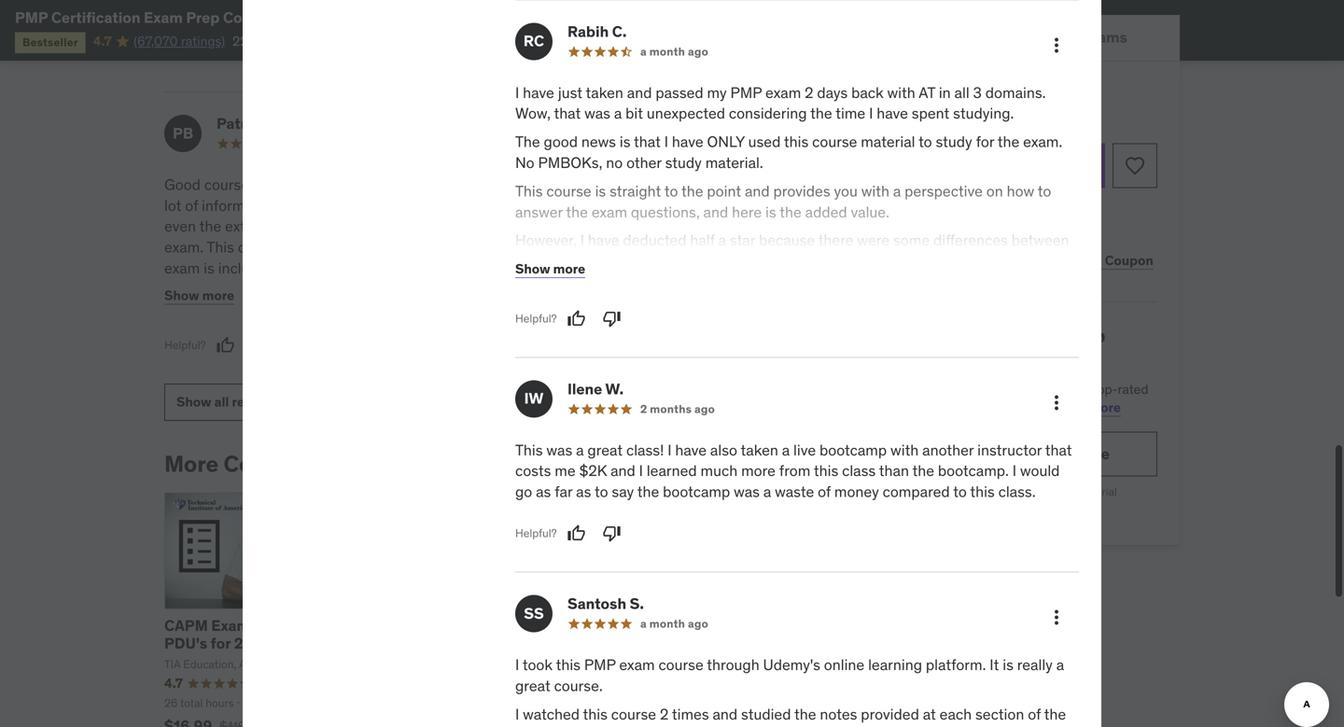 Task type: vqa. For each thing, say whether or not it's contained in the screenshot.
the top learners
no



Task type: describe. For each thing, give the bounding box(es) containing it.
pmp inside i took a similar 35 hour course through a big 10 university. i learned more in andrew ramdayal's course for a fraction of the cost. i passed my pmp exam with "above target (at)" scores in all three domains.
[[581, 238, 612, 257]]

bestseller
[[22, 35, 78, 49]]

and inside the this was a great class!  i have also taken a live bootcamp with another instructor that costs me $2k and i learned much more from this class than the bootcamp.  i would go as far as to say the bootcamp was a waste of money compared to this class.
[[611, 461, 636, 481]]

learned inside the this was a great class!  i have also taken a live bootcamp with another instructor that costs me $2k and i learned much more from this class than the bootcamp.  i would go as far as to say the bootcamp was a waste of money compared to this class.
[[647, 461, 697, 481]]

show more for the left show more button
[[164, 287, 235, 304]]

0 horizontal spatial bootcamp
[[663, 482, 730, 501]]

andrew inside capm exam prep course 25 pdu's for 2023 exam tia education, andrew ramdayal
[[239, 657, 277, 672]]

that up other
[[634, 132, 661, 151]]

more down 'top-' on the right
[[1089, 399, 1121, 416]]

is inside i took this pmp exam course through udemy's online learning platform. it is really a great course. i watched this course 2 times and studied the notes provided at each section of the course. also i took the mock test with 720 questions available on udemy's onlin
[[1003, 655, 1014, 675]]

i up (at)"
[[800, 217, 804, 236]]

a month ago for pamela f.
[[631, 136, 699, 151]]

starting at $16.58 per month after trial
[[926, 485, 1118, 499]]

the up areas.
[[344, 259, 366, 278]]

is right here
[[766, 202, 777, 222]]

30-
[[942, 204, 960, 218]]

to up scrum
[[319, 301, 333, 320]]

is left well
[[311, 196, 322, 215]]

exam inside i took this pmp exam course through udemy's online learning platform. it is really a great course. i watched this course 2 times and studied the notes provided at each section of the course. also i took the mock test with 720 questions available on udemy's onlin
[[619, 655, 655, 675]]

the up compared
[[913, 461, 935, 481]]

course inside capm exam prep course 25 pdu's for 2023 exam tia education, andrew ramdayal
[[291, 616, 341, 635]]

capm exam prep course 25 pdu's for 2023 exam link
[[164, 616, 362, 653]]

ramdayal inside pmp certification exam prep exam 720 questions tia education, andrew ramdayal
[[726, 657, 775, 672]]

needs
[[164, 280, 205, 299]]

would inside the this was a great class!  i have also taken a live bootcamp with another instructor that costs me $2k and i learned much more from this class than the bootcamp.  i would go as far as to say the bootcamp was a waste of money compared to this class.
[[1020, 461, 1060, 481]]

exam up (67,070
[[144, 8, 183, 27]]

tia down themselves
[[346, 450, 381, 478]]

the left notes
[[795, 705, 817, 724]]

the down days
[[811, 104, 833, 123]]

and up bit
[[627, 83, 652, 102]]

helpful? for pf
[[506, 303, 548, 317]]

the down however,
[[515, 252, 537, 271]]

that inside good course for the predictive part, shares a a lot of information and is well structured going even the extra mile to the pmp application and exam. this course also has a plus that a mock exam is included. however the agile part needs rectification in some areas. i would advise anyone wanting to learn agile methodologies e.g. scrum to refer to the latest scrum guide and the agile practice guide. same for any doubt about the predictive part refer to process groups a practice guide and pmbok 7. these content are created by the certification institutions themselves and are a must read.
[[387, 238, 414, 257]]

the left point
[[682, 181, 704, 201]]

mark review by rabih c. as helpful image
[[567, 309, 586, 328]]

0 horizontal spatial show more button
[[164, 277, 235, 315]]

2016,
[[464, 634, 502, 653]]

26 total hours
[[164, 696, 234, 711]]

this down live
[[814, 461, 839, 481]]

this inside the this was a great class!  i have also taken a live bootcamp with another instructor that costs me $2k and i learned much more from this class than the bootcamp.  i would go as far as to say the bootcamp was a waste of money compared to this class.
[[515, 441, 543, 460]]

wishlist image
[[1124, 155, 1147, 177]]

exam. inside good course for the predictive part, shares a a lot of information and is well structured going even the extra mile to the pmp application and exam. this course also has a plus that a mock exam is included. however the agile part needs rectification in some areas. i would advise anyone wanting to learn agile methodologies e.g. scrum to refer to the latest scrum guide and the agile practice guide. same for any doubt about the predictive part refer to process groups a practice guide and pmbok 7. these content are created by the certification institutions themselves and are a must read.
[[164, 238, 204, 257]]

for up information
[[253, 175, 271, 194]]

show all reviews button
[[164, 384, 292, 421]]

courses
[[224, 450, 311, 478]]

information
[[202, 196, 278, 215]]

money
[[835, 482, 879, 501]]

13
[[904, 111, 918, 127]]

2 vertical spatial was
[[734, 482, 760, 501]]

i down 2019, on the bottom left of the page
[[515, 655, 519, 675]]

reviews
[[232, 394, 280, 410]]

(at)"
[[783, 238, 814, 257]]

material.
[[706, 153, 764, 172]]

mock inside good course for the predictive part, shares a a lot of information and is well structured going even the extra mile to the pmp application and exam. this course also has a plus that a mock exam is included. however the agile part needs rectification in some areas. i would advise anyone wanting to learn agile methodologies e.g. scrum to refer to the latest scrum guide and the agile practice guide. same for any doubt about the predictive part refer to process groups a practice guide and pmbok 7. these content are created by the certification institutions themselves and are a must read.
[[429, 238, 466, 257]]

and down the deducted
[[608, 252, 633, 271]]

the up mile
[[275, 175, 297, 194]]

more inside the this was a great class!  i have also taken a live bootcamp with another instructor that costs me $2k and i learned much more from this class than the bootcamp.  i would go as far as to say the bootcamp was a waste of money compared to this class.
[[741, 461, 776, 481]]

with inside get this course, plus 11,000+ of our top-rated courses, with personal plan.
[[937, 399, 962, 416]]

0 vertical spatial predictive
[[300, 175, 366, 194]]

720 questions
[[610, 696, 682, 711]]

1 vertical spatial hours
[[206, 696, 234, 711]]

these
[[235, 405, 275, 424]]

1 vertical spatial practice
[[334, 384, 388, 403]]

doubt
[[255, 363, 294, 382]]

have inside the this was a great class!  i have also taken a live bootcamp with another instructor that costs me $2k and i learned much more from this class than the bootcamp.  i would go as far as to say the bootcamp was a waste of money compared to this class.
[[675, 441, 707, 460]]

i right class!
[[668, 441, 672, 460]]

in down however,
[[554, 259, 566, 278]]

"above
[[687, 238, 734, 257]]

each
[[940, 705, 972, 724]]

my inside i took a similar 35 hour course through a big 10 university. i learned more in andrew ramdayal's course for a fraction of the cost. i passed my pmp exam with "above target (at)" scores in all three domains.
[[558, 238, 577, 257]]

to up questions,
[[665, 181, 678, 201]]

the down 720 questions
[[640, 726, 662, 727]]

even
[[164, 217, 196, 236]]

the down the "really"
[[1045, 705, 1067, 724]]

questions,
[[631, 202, 700, 222]]

additional actions for review by ilene w. image
[[1046, 391, 1068, 414]]

7.
[[221, 405, 232, 424]]

w.
[[606, 379, 624, 398]]

scrum
[[295, 321, 339, 341]]

more up methodologies
[[202, 287, 235, 304]]

andrew up far
[[505, 450, 587, 478]]

i down similar
[[598, 196, 602, 215]]

this up also
[[583, 705, 608, 724]]

pdus
[[387, 652, 426, 671]]

2019,
[[506, 634, 544, 653]]

is left 'straight'
[[595, 181, 606, 201]]

mark review by rabih c. as unhelpful image
[[603, 309, 621, 328]]

some inside good course for the predictive part, shares a a lot of information and is well structured going even the extra mile to the pmp application and exam. this course also has a plus that a mock exam is included. however the agile part needs rectification in some areas. i would advise anyone wanting to learn agile methodologies e.g. scrum to refer to the latest scrum guide and the agile practice guide. same for any doubt about the predictive part refer to process groups a practice guide and pmbok 7. these content are created by the certification institutions themselves and are a must read.
[[308, 280, 344, 299]]

trial
[[1098, 485, 1118, 499]]

course left times
[[611, 705, 657, 724]]

education, down created
[[386, 450, 501, 478]]

to right mile
[[294, 217, 307, 236]]

total
[[180, 696, 203, 711]]

any
[[228, 363, 251, 382]]

some inside the i have just taken and passed my pmp exam 2 days back with at in all 3 domains. wow, that was a bit unexpected considering the time i have spent studying. the good news is that i have only used this course material to study for the exam. no pmboks, no other study material. this course is straight to the point and provides you with a perspective on how to answer the exam questions, and here is the added value. however, i have deducted half a star because there were some differences between the moc test and the actual exam questions which i believe can be improved.
[[894, 231, 930, 250]]

0 horizontal spatial 720
[[610, 696, 630, 711]]

ago for s.
[[688, 617, 709, 631]]

of inside i took a similar 35 hour course through a big 10 university. i learned more in andrew ramdayal's course for a fraction of the cost. i passed my pmp exam with "above target (at)" scores in all three domains.
[[723, 217, 736, 236]]

0 horizontal spatial 4.7
[[93, 33, 112, 49]]

f.
[[614, 114, 626, 133]]

exam inside i took a similar 35 hour course through a big 10 university. i learned more in andrew ramdayal's course for a fraction of the cost. i passed my pmp exam with "above target (at)" scores in all three domains.
[[616, 238, 652, 257]]

i took a similar 35 hour course through a big 10 university. i learned more in andrew ramdayal's course for a fraction of the cost. i passed my pmp exam with "above target (at)" scores in all three domains.
[[506, 175, 814, 278]]

there
[[819, 231, 854, 250]]

pmp inside the i have just taken and passed my pmp exam 2 days back with at in all 3 domains. wow, that was a bit unexpected considering the time i have spent studying. the good news is that i have only used this course material to study for the exam. no pmboks, no other study material. this course is straight to the point and provides you with a perspective on how to answer the exam questions, and here is the added value. however, i have deducted half a star because there were some differences between the moc test and the actual exam questions which i believe can be improved.
[[731, 83, 762, 102]]

0 horizontal spatial course
[[223, 8, 273, 27]]

taken inside the i have just taken and passed my pmp exam 2 days back with at in all 3 domains. wow, that was a bit unexpected considering the time i have spent studying. the good news is that i have only used this course material to study for the exam. no pmboks, no other study material. this course is straight to the point and provides you with a perspective on how to answer the exam questions, and here is the added value. however, i have deducted half a star because there were some differences between the moc test and the actual exam questions which i believe can be improved.
[[586, 83, 624, 102]]

2 as from the left
[[576, 482, 591, 501]]

1 vertical spatial udemy's
[[949, 726, 1006, 727]]

three
[[588, 259, 623, 278]]

education, down the complete,
[[406, 657, 459, 672]]

iw
[[524, 389, 544, 408]]

themselves
[[326, 426, 402, 445]]

this inside good course for the predictive part, shares a a lot of information and is well structured going even the extra mile to the pmp application and exam. this course also has a plus that a mock exam is included. however the agile part needs rectification in some areas. i would advise anyone wanting to learn agile methodologies e.g. scrum to refer to the latest scrum guide and the agile practice guide. same for any doubt about the predictive part refer to process groups a practice guide and pmbok 7. these content are created by the certification institutions themselves and are a must read.
[[207, 238, 234, 257]]

mark review by pamela f. as helpful image
[[558, 301, 577, 319]]

was inside the i have just taken and passed my pmp exam 2 days back with at in all 3 domains. wow, that was a bit unexpected considering the time i have spent studying. the good news is that i have only used this course material to study for the exam. no pmboks, no other study material. this course is straight to the point and provides you with a perspective on how to answer the exam questions, and here is the added value. however, i have deducted half a star because there were some differences between the moc test and the actual exam questions which i believe can be improved.
[[585, 104, 611, 123]]

all inside i took a similar 35 hour course through a big 10 university. i learned more in andrew ramdayal's course for a fraction of the cost. i passed my pmp exam with "above target (at)" scores in all three domains.
[[569, 259, 584, 278]]

get
[[885, 381, 907, 398]]

good course for the predictive part, shares a a lot of information and is well structured going even the extra mile to the pmp application and exam. this course also has a plus that a mock exam is included. however the agile part needs rectification in some areas. i would advise anyone wanting to learn agile methodologies e.g. scrum to refer to the latest scrum guide and the agile practice guide. same for any doubt about the predictive part refer to process groups a practice guide and pmbok 7. these content are created by the certification institutions themselves and are a must read.
[[164, 175, 474, 466]]

35 inside i took a similar 35 hour course through a big 10 university. i learned more in andrew ramdayal's course for a fraction of the cost. i passed my pmp exam with "above target (at)" scores in all three domains.
[[606, 175, 623, 194]]

prep for course
[[186, 8, 220, 27]]

all for questions
[[691, 696, 704, 711]]

pmp certification exam prep exam 720 questions tia education, andrew ramdayal
[[610, 616, 815, 672]]

1 vertical spatial guide
[[392, 384, 429, 403]]

the
[[515, 132, 540, 151]]

ramdayal up say
[[592, 450, 697, 478]]

i up 10 in the left top of the page
[[506, 175, 510, 194]]

in inside good course for the predictive part, shares a a lot of information and is well structured going even the extra mile to the pmp application and exam. this course also has a plus that a mock exam is included. however the agile part needs rectification in some areas. i would advise anyone wanting to learn agile methodologies e.g. scrum to refer to the latest scrum guide and the agile practice guide. same for any doubt about the predictive part refer to process groups a practice guide and pmbok 7. these content are created by the certification institutions themselves and are a must read.
[[292, 280, 304, 299]]

mile
[[262, 217, 290, 236]]

1 horizontal spatial at
[[969, 485, 978, 499]]

to inside subscribe to udemy's top courses
[[976, 325, 995, 348]]

wow,
[[515, 104, 551, 123]]

all levels for 720 questions
[[691, 696, 738, 711]]

1 vertical spatial agile
[[373, 301, 405, 320]]

can
[[915, 252, 939, 271]]

how
[[1007, 181, 1035, 201]]

from
[[779, 461, 811, 481]]

i right also
[[600, 726, 604, 727]]

tia inside pmp certification exam prep exam 720 questions tia education, andrew ramdayal
[[610, 657, 626, 672]]

capm exam prep course 25 pdu's for 2023 exam tia education, andrew ramdayal
[[164, 616, 362, 672]]

per
[[1018, 485, 1034, 499]]

tia education, andrew ramdayal link
[[346, 450, 697, 478]]

i right time
[[869, 104, 873, 123]]

pamela
[[558, 114, 611, 133]]

that down just on the left
[[554, 104, 581, 123]]

project
[[459, 616, 511, 635]]

courses,
[[885, 399, 934, 416]]

education, inside pmp certification exam prep exam 720 questions tia education, andrew ramdayal
[[629, 657, 682, 672]]

santosh s.
[[568, 594, 644, 613]]

advise
[[164, 301, 207, 320]]

month right per
[[1037, 485, 1069, 499]]

areas.
[[348, 280, 388, 299]]

levels for 71 lectures
[[547, 696, 579, 711]]

1 horizontal spatial refer
[[359, 321, 391, 341]]

certification for pmp certification exam prep exam 720 questions tia education, andrew ramdayal
[[646, 616, 736, 635]]

and down point
[[704, 202, 729, 222]]

exam up considering at the top
[[766, 83, 801, 102]]

0 vertical spatial 35
[[277, 8, 295, 27]]

i right however,
[[581, 231, 585, 250]]

the right even
[[199, 217, 221, 236]]

pmp up bestseller
[[15, 8, 48, 27]]

exam. inside the i have just taken and passed my pmp exam 2 days back with at in all 3 domains. wow, that was a bit unexpected considering the time i have spent studying. the good news is that i have only used this course material to study for the exam. no pmboks, no other study material. this course is straight to the point and provides you with a perspective on how to answer the exam questions, and here is the added value. however, i have deducted half a star because there were some differences between the moc test and the actual exam questions which i believe can be improved.
[[1024, 132, 1063, 151]]

the inside i took a similar 35 hour course through a big 10 university. i learned more in andrew ramdayal's course for a fraction of the cost. i passed my pmp exam with "above target (at)" scores in all three domains.
[[739, 217, 761, 236]]

to down 'spent'
[[919, 132, 932, 151]]

andrew inside i took a similar 35 hour course through a big 10 university. i learned more in andrew ramdayal's course for a fraction of the cost. i passed my pmp exam with "above target (at)" scores in all three domains.
[[713, 196, 764, 215]]

mark review by ilene w. as unhelpful image
[[603, 524, 621, 543]]

on inside i took this pmp exam course through udemy's online learning platform. it is really a great course. i watched this course 2 times and studied the notes provided at each section of the course. also i took the mock test with 720 questions available on udemy's onlin
[[929, 726, 945, 727]]

1 vertical spatial predictive
[[365, 363, 431, 382]]

same
[[164, 363, 203, 382]]

more left three
[[553, 260, 586, 277]]

alarm image
[[885, 111, 900, 126]]

0 vertical spatial practice
[[340, 342, 394, 361]]

has
[[317, 238, 341, 257]]

0 vertical spatial agile
[[370, 259, 402, 278]]

71 lectures
[[469, 696, 522, 711]]

(67,070
[[134, 33, 178, 49]]

plus inside get this course, plus 11,000+ of our top-rated courses, with personal plan.
[[980, 381, 1004, 398]]

in up fraction in the top of the page
[[698, 196, 710, 215]]

microsoft project course complete, 2016, 2019, 2021 6 pdus link
[[387, 616, 594, 671]]

exam right 2023
[[274, 634, 313, 653]]

me
[[555, 461, 576, 481]]

1 vertical spatial are
[[434, 426, 456, 445]]

show for the left show more button
[[164, 287, 199, 304]]

teams
[[1082, 27, 1128, 47]]

section
[[976, 705, 1025, 724]]

contact
[[333, 8, 390, 27]]

bit
[[626, 104, 643, 123]]

0 horizontal spatial part
[[405, 259, 432, 278]]

1 horizontal spatial 4.7
[[164, 675, 183, 692]]

0 vertical spatial course.
[[554, 676, 603, 696]]

actual
[[661, 252, 702, 271]]

to up pmbok
[[199, 384, 213, 403]]

ramdayal down 2019, on the bottom left of the page
[[503, 657, 552, 672]]

months
[[650, 402, 692, 416]]

latest
[[436, 321, 474, 341]]

course down time
[[813, 132, 858, 151]]

have down unexpected
[[672, 132, 704, 151]]

the down the e.g.
[[278, 342, 300, 361]]

great inside i took this pmp exam course through udemy's online learning platform. it is really a great course. i watched this course 2 times and studied the notes provided at each section of the course. also i took the mock test with 720 questions available on udemy's onlin
[[515, 676, 551, 696]]

0 horizontal spatial guide
[[209, 342, 247, 361]]

the down the deducted
[[636, 252, 658, 271]]

720 inside pmp certification exam prep exam 720 questions tia education, andrew ramdayal
[[652, 634, 679, 653]]

of inside get this course, plus 11,000+ of our top-rated courses, with personal plan.
[[1057, 381, 1068, 398]]

is up no
[[620, 132, 631, 151]]

i inside good course for the predictive part, shares a a lot of information and is well structured going even the extra mile to the pmp application and exam. this course also has a plus that a mock exam is included. however the agile part needs rectification in some areas. i would advise anyone wanting to learn agile methodologies e.g. scrum to refer to the latest scrum guide and the agile practice guide. same for any doubt about the predictive part refer to process groups a practice guide and pmbok 7. these content are created by the certification institutions themselves and are a must read.
[[391, 280, 395, 299]]

that inside the this was a great class!  i have also taken a live bootcamp with another instructor that costs me $2k and i learned much more from this class than the bootcamp.  i would go as far as to say the bootcamp was a waste of money compared to this class.
[[1046, 441, 1072, 460]]

pmbok
[[164, 405, 218, 424]]

tia down the complete,
[[387, 657, 403, 672]]

for left free
[[1058, 444, 1078, 463]]

course up three
[[585, 217, 631, 236]]

course down pmboks,
[[547, 181, 592, 201]]

1 horizontal spatial bootcamp
[[820, 441, 887, 460]]

course up questions,
[[660, 175, 706, 194]]

is up needs
[[204, 259, 215, 278]]

improved.
[[963, 252, 1029, 271]]

2 vertical spatial agile
[[304, 342, 336, 361]]

i down unexpected
[[665, 132, 669, 151]]

other
[[627, 153, 662, 172]]

extra
[[225, 217, 259, 236]]

our
[[1071, 381, 1090, 398]]

the down similar
[[566, 202, 588, 222]]

also inside good course for the predictive part, shares a a lot of information and is well structured going even the extra mile to the pmp application and exam. this course also has a plus that a mock exam is included. however the agile part needs rectification in some areas. i would advise anyone wanting to learn agile methodologies e.g. scrum to refer to the latest scrum guide and the agile practice guide. same for any doubt about the predictive part refer to process groups a practice guide and pmbok 7. these content are created by the certification institutions themselves and are a must read.
[[287, 238, 314, 257]]

passed inside the i have just taken and passed my pmp exam 2 days back with at in all 3 domains. wow, that was a bit unexpected considering the time i have spent studying. the good news is that i have only used this course material to study for the exam. no pmboks, no other study material. this course is straight to the point and provides you with a perspective on how to answer the exam questions, and here is the added value. however, i have deducted half a star because there were some differences between the moc test and the actual exam questions which i believe can be improved.
[[656, 83, 704, 102]]

more inside i took a similar 35 hour course through a big 10 university. i learned more in andrew ramdayal's course for a fraction of the cost. i passed my pmp exam with "above target (at)" scores in all three domains.
[[660, 196, 694, 215]]

0 horizontal spatial study
[[665, 153, 702, 172]]

of inside good course for the predictive part, shares a a lot of information and is well structured going even the extra mile to the pmp application and exam. this course also has a plus that a mock exam is included. however the agile part needs rectification in some areas. i would advise anyone wanting to learn agile methodologies e.g. scrum to refer to the latest scrum guide and the agile practice guide. same for any doubt about the predictive part refer to process groups a practice guide and pmbok 7. these content are created by the certification institutions themselves and are a must read.
[[185, 196, 198, 215]]

1 horizontal spatial show more button
[[515, 250, 586, 288]]

learning
[[868, 655, 923, 675]]

course up information
[[204, 175, 249, 194]]

the right say
[[638, 482, 659, 501]]

this left price!
[[996, 111, 1018, 127]]

education, inside capm exam prep course 25 pdu's for 2023 exam tia education, andrew ramdayal
[[183, 657, 237, 672]]

to up guide.
[[394, 321, 407, 341]]

1 vertical spatial by
[[316, 450, 342, 478]]

0 vertical spatial udemy's
[[763, 655, 821, 675]]

2 inside the i have just taken and passed my pmp exam 2 days back with at in all 3 domains. wow, that was a bit unexpected considering the time i have spent studying. the good news is that i have only used this course material to study for the exam. no pmboks, no other study material. this course is straight to the point and provides you with a perspective on how to answer the exam questions, and here is the added value. however, i have deducted half a star because there were some differences between the moc test and the actual exam questions which i believe can be improved.
[[805, 83, 814, 102]]

of inside the this was a great class!  i have also taken a live bootcamp with another instructor that costs me $2k and i learned much more from this class than the bootcamp.  i would go as far as to say the bootcamp was a waste of money compared to this class.
[[818, 482, 831, 501]]

3
[[973, 83, 982, 102]]

money-
[[982, 204, 1020, 218]]

and up mile
[[282, 196, 307, 215]]

all for lectures
[[532, 696, 545, 711]]

good
[[544, 132, 578, 151]]

coupon
[[1105, 252, 1154, 269]]

exam right 6
[[610, 634, 649, 653]]

pdu's
[[164, 634, 207, 653]]

used
[[749, 132, 781, 151]]

exam up i took this pmp exam course through udemy's online learning platform. it is really a great course. i watched this course 2 times and studied the notes provided at each section of the course. also i took the mock test with 720 questions available on udemy's onlin
[[739, 616, 778, 635]]

have up three
[[588, 231, 620, 250]]

online
[[824, 655, 865, 675]]

groups
[[272, 384, 319, 403]]

and inside i took this pmp exam course through udemy's online learning platform. it is really a great course. i watched this course 2 times and studied the notes provided at each section of the course. also i took the mock test with 720 questions available on udemy's onlin
[[713, 705, 738, 724]]

to down learn
[[342, 321, 356, 341]]

additional actions for review by santosh s. image
[[1046, 606, 1068, 629]]

took for this
[[523, 655, 553, 675]]

this inside the i have just taken and passed my pmp exam 2 days back with at in all 3 domains. wow, that was a bit unexpected considering the time i have spent studying. the good news is that i have only used this course material to study for the exam. no pmboks, no other study material. this course is straight to the point and provides you with a perspective on how to answer the exam questions, and here is the added value. however, i have deducted half a star because there were some differences between the moc test and the actual exam questions which i believe can be improved.
[[784, 132, 809, 151]]

and up more courses by tia education, andrew ramdayal
[[406, 426, 431, 445]]

all inside the i have just taken and passed my pmp exam 2 days back with at in all 3 domains. wow, that was a bit unexpected considering the time i have spent studying. the good news is that i have only used this course material to study for the exam. no pmboks, no other study material. this course is straight to the point and provides you with a perspective on how to answer the exam questions, and here is the added value. however, i have deducted half a star because there were some differences between the moc test and the actual exam questions which i believe can be improved.
[[955, 83, 970, 102]]

i down class!
[[639, 461, 643, 481]]

ago for f.
[[679, 136, 699, 151]]

and down going on the left top of page
[[448, 217, 473, 236]]

$18.99
[[885, 78, 957, 106]]

to up back
[[1038, 181, 1052, 201]]

the down 13 hours left at this price!
[[998, 132, 1020, 151]]

with up value.
[[862, 181, 890, 201]]



Task type: locate. For each thing, give the bounding box(es) containing it.
2 all levels from the left
[[691, 696, 738, 711]]

1 vertical spatial my
[[558, 238, 577, 257]]

refer down learn
[[359, 321, 391, 341]]

0 vertical spatial personal
[[965, 399, 1016, 416]]

0 vertical spatial part
[[405, 259, 432, 278]]

course inside microsoft project course complete, 2016, 2019, 2021 6 pdus
[[514, 616, 565, 635]]

complete,
[[387, 634, 461, 653]]

levels left the studied
[[706, 696, 738, 711]]

really
[[1018, 655, 1053, 675]]

ramdayal inside capm exam prep course 25 pdu's for 2023 exam tia education, andrew ramdayal
[[280, 657, 329, 672]]

more up fraction in the top of the page
[[660, 196, 694, 215]]

to down bootcamp.
[[954, 482, 967, 501]]

1 vertical spatial a month ago
[[631, 136, 699, 151]]

notes
[[820, 705, 858, 724]]

2 vertical spatial 2
[[660, 705, 669, 724]]

plus inside good course for the predictive part, shares a a lot of information and is well structured going even the extra mile to the pmp application and exam. this course also has a plus that a mock exam is included. however the agile part needs rectification in some areas. i would advise anyone wanting to learn agile methodologies e.g. scrum to refer to the latest scrum guide and the agile practice guide. same for any doubt about the predictive part refer to process groups a practice guide and pmbok 7. these content are created by the certification institutions themselves and are a must read.
[[356, 238, 384, 257]]

1 vertical spatial also
[[710, 441, 738, 460]]

0 horizontal spatial udemy's
[[763, 655, 821, 675]]

all right 720 questions
[[691, 696, 704, 711]]

show for show more button to the right
[[515, 260, 551, 277]]

1 levels from the left
[[547, 696, 579, 711]]

all levels for 71 lectures
[[532, 696, 579, 711]]

test inside the i have just taken and passed my pmp exam 2 days back with at in all 3 domains. wow, that was a bit unexpected considering the time i have spent studying. the good news is that i have only used this course material to study for the exam. no pmboks, no other study material. this course is straight to the point and provides you with a perspective on how to answer the exam questions, and here is the added value. however, i have deducted half a star because there were some differences between the moc test and the actual exam questions which i believe can be improved.
[[578, 252, 604, 271]]

questions down pmp certification exam prep exam 720 questions tia education, andrew ramdayal
[[633, 696, 682, 711]]

0 horizontal spatial 2
[[641, 402, 647, 416]]

all inside button
[[214, 394, 229, 410]]

this up answer
[[515, 181, 543, 201]]

great up "$2k"
[[588, 441, 623, 460]]

1 vertical spatial exam.
[[164, 238, 204, 257]]

provides
[[774, 181, 831, 201]]

month for f.
[[640, 136, 676, 151]]

ago up unexpected
[[688, 44, 709, 59]]

for inside capm exam prep course 25 pdu's for 2023 exam tia education, andrew ramdayal
[[211, 634, 231, 653]]

0 vertical spatial study
[[936, 132, 973, 151]]

4.7 up 26
[[164, 675, 183, 692]]

pmp inside good course for the predictive part, shares a a lot of information and is well structured going even the extra mile to the pmp application and exam. this course also has a plus that a mock exam is included. however the agile part needs rectification in some areas. i would advise anyone wanting to learn agile methodologies e.g. scrum to refer to the latest scrum guide and the agile practice guide. same for any doubt about the predictive part refer to process groups a practice guide and pmbok 7. these content are created by the certification institutions themselves and are a must read.
[[336, 217, 368, 236]]

lectures for 243 lectures
[[266, 696, 306, 711]]

exam down the star
[[706, 252, 741, 271]]

i left watched
[[515, 705, 519, 724]]

are
[[334, 405, 355, 424], [434, 426, 456, 445]]

pmboks,
[[538, 153, 603, 172]]

month for s.
[[650, 617, 685, 631]]

are up themselves
[[334, 405, 355, 424]]

1 vertical spatial through
[[707, 655, 760, 675]]

compared
[[883, 482, 950, 501]]

learned down class!
[[647, 461, 697, 481]]

plus
[[356, 238, 384, 257], [980, 381, 1004, 398]]

1 vertical spatial would
[[1020, 461, 1060, 481]]

1 horizontal spatial all levels
[[691, 696, 738, 711]]

practice down learn
[[340, 342, 394, 361]]

0 vertical spatial at
[[982, 111, 993, 127]]

0 vertical spatial bootcamp
[[820, 441, 887, 460]]

andrew down 2016,
[[462, 657, 500, 672]]

0 vertical spatial this
[[515, 181, 543, 201]]

left
[[959, 111, 979, 127]]

questions inside i took this pmp exam course through udemy's online learning platform. it is really a great course. i watched this course 2 times and studied the notes provided at each section of the course. also i took the mock test with 720 questions available on udemy's onlin
[[798, 726, 863, 727]]

mock
[[429, 238, 466, 257], [666, 726, 703, 727]]

0 horizontal spatial levels
[[547, 696, 579, 711]]

a month ago for santosh s.
[[641, 617, 709, 631]]

0 vertical spatial also
[[287, 238, 314, 257]]

show up methodologies
[[164, 287, 199, 304]]

243
[[243, 696, 263, 711]]

1 horizontal spatial passed
[[656, 83, 704, 102]]

ago for c.
[[688, 44, 709, 59]]

0 vertical spatial domains.
[[986, 83, 1046, 102]]

mark review by rahul p. as unhelpful image
[[593, 36, 612, 55]]

have up material
[[877, 104, 908, 123]]

levels for 720 questions
[[706, 696, 738, 711]]

and down guide.
[[433, 384, 458, 403]]

my down ramdayal's
[[558, 238, 577, 257]]

lectures right 243
[[266, 696, 306, 711]]

a
[[641, 44, 647, 59], [614, 104, 622, 123], [631, 136, 638, 151], [452, 175, 460, 194], [464, 175, 472, 194], [547, 175, 555, 194], [765, 175, 773, 194], [893, 181, 901, 201], [656, 217, 664, 236], [719, 231, 726, 250], [345, 238, 352, 257], [418, 238, 426, 257], [323, 384, 330, 403], [459, 426, 467, 445], [576, 441, 584, 460], [782, 441, 790, 460], [764, 482, 772, 501], [641, 617, 647, 631], [1057, 655, 1065, 675]]

show down same at the left of page
[[176, 394, 212, 410]]

great inside the this was a great class!  i have also taken a live bootcamp with another instructor that costs me $2k and i learned much more from this class than the bootcamp.  i would go as far as to say the bootcamp was a waste of money compared to this class.
[[588, 441, 623, 460]]

certification inside pmp certification exam prep exam 720 questions tia education, andrew ramdayal
[[646, 616, 736, 635]]

1 vertical spatial 2
[[641, 402, 647, 416]]

domains. inside i took a similar 35 hour course through a big 10 university. i learned more in andrew ramdayal's course for a fraction of the cost. i passed my pmp exam with "above target (at)" scores in all three domains.
[[627, 259, 687, 278]]

taken inside the this was a great class!  i have also taken a live bootcamp with another instructor that costs me $2k and i learned much more from this class than the bootcamp.  i would go as far as to say the bootcamp was a waste of money compared to this class.
[[741, 441, 779, 460]]

class.
[[999, 482, 1036, 501]]

have up wow,
[[523, 83, 555, 102]]

added
[[805, 202, 848, 222]]

2 levels from the left
[[706, 696, 738, 711]]

0 horizontal spatial all levels
[[532, 696, 579, 711]]

2
[[805, 83, 814, 102], [641, 402, 647, 416], [660, 705, 669, 724]]

with inside the this was a great class!  i have also taken a live bootcamp with another instructor that costs me $2k and i learned much more from this class than the bootcamp.  i would go as far as to say the bootcamp was a waste of money compared to this class.
[[891, 441, 919, 460]]

would inside good course for the predictive part, shares a a lot of information and is well structured going even the extra mile to the pmp application and exam. this course also has a plus that a mock exam is included. however the agile part needs rectification in some areas. i would advise anyone wanting to learn agile methodologies e.g. scrum to refer to the latest scrum guide and the agile practice guide. same for any doubt about the predictive part refer to process groups a practice guide and pmbok 7. these content are created by the certification institutions themselves and are a must read.
[[399, 280, 439, 299]]

with down fraction in the top of the page
[[655, 238, 684, 257]]

was
[[585, 104, 611, 123], [547, 441, 573, 460], [734, 482, 760, 501]]

0 vertical spatial great
[[588, 441, 623, 460]]

show inside button
[[176, 394, 212, 410]]

was up me
[[547, 441, 573, 460]]

prep inside pmp certification exam prep exam 720 questions tia education, andrew ramdayal
[[781, 616, 815, 635]]

1 vertical spatial 4.7
[[164, 675, 183, 692]]

certification for pmp certification exam prep course 35 pdu contact hours/pdu
[[51, 8, 141, 27]]

1 vertical spatial on
[[929, 726, 945, 727]]

a inside i took this pmp exam course through udemy's online learning platform. it is really a great course. i watched this course 2 times and studied the notes provided at each section of the course. also i took the mock test with 720 questions available on udemy's onlin
[[1057, 655, 1065, 675]]

a month ago up unexpected
[[641, 44, 709, 59]]

tia inside capm exam prep course 25 pdu's for 2023 exam tia education, andrew ramdayal
[[164, 657, 181, 672]]

and up here
[[745, 181, 770, 201]]

1 vertical spatial questions
[[633, 696, 682, 711]]

i up wow,
[[515, 83, 519, 102]]

education, up 720 questions
[[629, 657, 682, 672]]

i right which
[[857, 252, 861, 271]]

35 down no
[[606, 175, 623, 194]]

0 vertical spatial passed
[[656, 83, 704, 102]]

ago up questions
[[688, 617, 709, 631]]

also
[[567, 726, 596, 727]]

0 vertical spatial questions
[[745, 252, 810, 271]]

no
[[515, 153, 535, 172]]

subscribe to udemy's top courses
[[885, 325, 1106, 372]]

education, down pdu's
[[183, 657, 237, 672]]

0 vertical spatial through
[[709, 175, 762, 194]]

spent
[[912, 104, 950, 123]]

1 vertical spatial course.
[[515, 726, 564, 727]]

0 horizontal spatial refer
[[164, 384, 196, 403]]

exam right capm
[[211, 616, 250, 635]]

0 vertical spatial are
[[334, 405, 355, 424]]

this down bootcamp.
[[970, 482, 995, 501]]

learn more link
[[1051, 399, 1121, 416]]

2 horizontal spatial at
[[982, 111, 993, 127]]

teams tab list
[[863, 15, 1180, 62]]

passed inside i took a similar 35 hour course through a big 10 university. i learned more in andrew ramdayal's course for a fraction of the cost. i passed my pmp exam with "above target (at)" scores in all three domains.
[[506, 238, 554, 257]]

course. up watched
[[554, 676, 603, 696]]

great
[[588, 441, 623, 460], [515, 676, 551, 696]]

prep for exam
[[781, 616, 815, 635]]

prep up ratings)
[[186, 8, 220, 27]]

2 lectures from the left
[[482, 696, 522, 711]]

0 vertical spatial my
[[707, 83, 727, 102]]

0 vertical spatial 4.7
[[93, 33, 112, 49]]

this up costs
[[515, 441, 543, 460]]

learned
[[606, 196, 656, 215], [647, 461, 697, 481]]

exam up three
[[616, 238, 652, 257]]

questions inside the i have just taken and passed my pmp exam 2 days back with at in all 3 domains. wow, that was a bit unexpected considering the time i have spent studying. the good news is that i have only used this course material to study for the exam. no pmboks, no other study material. this course is straight to the point and provides you with a perspective on how to answer the exam questions, and here is the added value. however, i have deducted half a star because there were some differences between the moc test and the actual exam questions which i believe can be improved.
[[745, 252, 810, 271]]

to left say
[[595, 482, 608, 501]]

this down extra on the left of the page
[[207, 238, 234, 257]]

ilene w.
[[568, 379, 624, 398]]

2 vertical spatial a month ago
[[641, 617, 709, 631]]

4.7
[[93, 33, 112, 49], [164, 675, 183, 692]]

0 horizontal spatial test
[[578, 252, 604, 271]]

exam down 'straight'
[[592, 202, 628, 222]]

11,000+
[[1007, 381, 1054, 398]]

agile up areas.
[[370, 259, 402, 278]]

0 horizontal spatial are
[[334, 405, 355, 424]]

1 vertical spatial great
[[515, 676, 551, 696]]

a month ago for rabih c.
[[641, 44, 709, 59]]

levels up also
[[547, 696, 579, 711]]

learn
[[336, 301, 370, 320]]

hour
[[627, 175, 657, 194]]

passed up unexpected
[[656, 83, 704, 102]]

2 horizontal spatial 2
[[805, 83, 814, 102]]

plus right the has
[[356, 238, 384, 257]]

available
[[867, 726, 925, 727]]

must
[[164, 447, 198, 466]]

mock down going on the left top of page
[[429, 238, 466, 257]]

pmp inside i took this pmp exam course through udemy's online learning platform. it is really a great course. i watched this course 2 times and studied the notes provided at each section of the course. also i took the mock test with 720 questions available on udemy's onlin
[[584, 655, 616, 675]]

well
[[325, 196, 351, 215]]

patrice b.
[[217, 114, 286, 133]]

and right times
[[713, 705, 738, 724]]

85%
[[1026, 82, 1058, 101]]

domains. down the deducted
[[627, 259, 687, 278]]

hours
[[921, 111, 956, 127], [206, 696, 234, 711]]

for down 'straight'
[[634, 217, 652, 236]]

exam up 720 questions
[[619, 655, 655, 675]]

domains. inside the i have just taken and passed my pmp exam 2 days back with at in all 3 domains. wow, that was a bit unexpected considering the time i have spent studying. the good news is that i have only used this course material to study for the exam. no pmboks, no other study material. this course is straight to the point and provides you with a perspective on how to answer the exam questions, and here is the added value. however, i have deducted half a star because there were some differences between the moc test and the actual exam questions which i believe can be improved.
[[986, 83, 1046, 102]]

ramdayal
[[592, 450, 697, 478], [280, 657, 329, 672], [503, 657, 552, 672], [726, 657, 775, 672]]

mark review by patrice b. as helpful image
[[216, 336, 235, 355]]

1 as from the left
[[536, 482, 551, 501]]

for
[[976, 132, 995, 151], [253, 175, 271, 194], [634, 217, 652, 236], [206, 363, 224, 382], [1058, 444, 1078, 463], [211, 634, 231, 653]]

also inside the this was a great class!  i have also taken a live bootcamp with another instructor that costs me $2k and i learned much more from this class than the bootcamp.  i would go as far as to say the bootcamp was a waste of money compared to this class.
[[710, 441, 738, 460]]

was left f.
[[585, 104, 611, 123]]

domains. up price!
[[986, 83, 1046, 102]]

this inside the i have just taken and passed my pmp exam 2 days back with at in all 3 domains. wow, that was a bit unexpected considering the time i have spent studying. the good news is that i have only used this course material to study for the exam. no pmboks, no other study material. this course is straight to the point and provides you with a perspective on how to answer the exam questions, and here is the added value. however, i have deducted half a star because there were some differences between the moc test and the actual exam questions which i believe can be improved.
[[515, 181, 543, 201]]

1 horizontal spatial by
[[413, 405, 429, 424]]

of right waste
[[818, 482, 831, 501]]

course down questions
[[659, 655, 704, 675]]

mark review by rahul p. as helpful image
[[558, 36, 577, 55]]

udemy's
[[998, 325, 1073, 348]]

0 vertical spatial would
[[399, 280, 439, 299]]

microsoft
[[387, 616, 456, 635]]

personal inside the try personal plan for free link
[[958, 444, 1020, 463]]

1 horizontal spatial lectures
[[482, 696, 522, 711]]

2 vertical spatial all
[[214, 394, 229, 410]]

say
[[612, 482, 634, 501]]

1 lectures from the left
[[266, 696, 306, 711]]

by inside good course for the predictive part, shares a a lot of information and is well structured going even the extra mile to the pmp application and exam. this course also has a plus that a mock exam is included. however the agile part needs rectification in some areas. i would advise anyone wanting to learn agile methodologies e.g. scrum to refer to the latest scrum guide and the agile practice guide. same for any doubt about the predictive part refer to process groups a practice guide and pmbok 7. these content are created by the certification institutions themselves and are a must read.
[[413, 405, 429, 424]]

with inside i took a similar 35 hour course through a big 10 university. i learned more in andrew ramdayal's course for a fraction of the cost. i passed my pmp exam with "above target (at)" scores in all three domains.
[[655, 238, 684, 257]]

1 horizontal spatial 720
[[652, 634, 679, 653]]

ago right months
[[695, 402, 715, 416]]

platform.
[[926, 655, 986, 675]]

free
[[1082, 444, 1110, 463]]

certification
[[164, 426, 244, 445]]

wanting
[[263, 301, 316, 320]]

0 horizontal spatial passed
[[506, 238, 554, 257]]

0 horizontal spatial also
[[287, 238, 314, 257]]

personal inside get this course, plus 11,000+ of our top-rated courses, with personal plan.
[[965, 399, 1016, 416]]

i have just taken and passed my pmp exam 2 days back with at in all 3 domains. wow, that was a bit unexpected considering the time i have spent studying. the good news is that i have only used this course material to study for the exam. no pmboks, no other study material. this course is straight to the point and provides you with a perspective on how to answer the exam questions, and here is the added value. however, i have deducted half a star because there were some differences between the moc test and the actual exam questions which i believe can be improved.
[[515, 83, 1070, 271]]

0 vertical spatial guide
[[209, 342, 247, 361]]

1 vertical spatial taken
[[741, 441, 779, 460]]

than
[[879, 461, 909, 481]]

i up the class. on the right bottom
[[1013, 461, 1017, 481]]

0 horizontal spatial exam.
[[164, 238, 204, 257]]

1 vertical spatial personal
[[958, 444, 1020, 463]]

10
[[506, 196, 522, 215]]

mock inside i took this pmp exam course through udemy's online learning platform. it is really a great course. i watched this course 2 times and studied the notes provided at each section of the course. also i took the mock test with 720 questions available on udemy's onlin
[[666, 726, 703, 727]]

0 horizontal spatial prep
[[186, 8, 220, 27]]

1 horizontal spatial was
[[585, 104, 611, 123]]

however
[[282, 259, 341, 278]]

month up questions
[[650, 617, 685, 631]]

hours/pdu
[[393, 8, 475, 27]]

mark review by pamela f. as unhelpful image
[[593, 301, 612, 319]]

with down course,
[[937, 399, 962, 416]]

show for show all reviews button
[[176, 394, 212, 410]]

additional actions for review by rabih c. image
[[1046, 34, 1068, 56]]

1 vertical spatial show
[[164, 287, 199, 304]]

helpful? for rc
[[515, 311, 557, 326]]

this down 2021
[[556, 655, 581, 675]]

2 months ago
[[641, 402, 715, 416]]

course up included. in the top of the page
[[238, 238, 283, 257]]

rc
[[524, 31, 544, 51]]

26
[[164, 696, 178, 711]]

2 vertical spatial at
[[923, 705, 936, 724]]

1 vertical spatial some
[[308, 280, 344, 299]]

2 horizontal spatial was
[[734, 482, 760, 501]]

0 vertical spatial refer
[[359, 321, 391, 341]]

1 vertical spatial refer
[[164, 384, 196, 403]]

bootcamp
[[820, 441, 887, 460], [663, 482, 730, 501]]

1 vertical spatial part
[[435, 363, 462, 382]]

with inside i took this pmp exam course through udemy's online learning platform. it is really a great course. i watched this course 2 times and studied the notes provided at each section of the course. also i took the mock test with 720 questions available on udemy's onlin
[[736, 726, 764, 727]]

2 horizontal spatial all
[[955, 83, 970, 102]]

lectures for 71 lectures
[[482, 696, 522, 711]]

0 vertical spatial learned
[[606, 196, 656, 215]]

0 vertical spatial show more
[[515, 260, 586, 277]]

test inside i took this pmp exam course through udemy's online learning platform. it is really a great course. i watched this course 2 times and studied the notes provided at each section of the course. also i took the mock test with 720 questions available on udemy's onlin
[[706, 726, 732, 727]]

1 vertical spatial study
[[665, 153, 702, 172]]

predictive up well
[[300, 175, 366, 194]]

1 horizontal spatial show more
[[515, 260, 586, 277]]

tia
[[346, 450, 381, 478], [164, 657, 181, 672], [387, 657, 403, 672], [610, 657, 626, 672]]

patrice
[[217, 114, 268, 133]]

more
[[660, 196, 694, 215], [553, 260, 586, 277], [202, 287, 235, 304], [1089, 399, 1121, 416], [741, 461, 776, 481]]

try personal plan for free link
[[885, 432, 1158, 477]]

personal
[[965, 399, 1016, 416], [958, 444, 1020, 463]]

1 vertical spatial at
[[969, 485, 978, 499]]

ago for w.
[[695, 402, 715, 416]]

fraction
[[667, 217, 719, 236]]

which
[[814, 252, 853, 271]]

part,
[[370, 175, 401, 194]]

helpful? for iw
[[515, 526, 557, 541]]

are up more courses by tia education, andrew ramdayal
[[434, 426, 456, 445]]

mark review by ilene w. as helpful image
[[567, 524, 586, 543]]

in inside the i have just taken and passed my pmp exam 2 days back with at in all 3 domains. wow, that was a bit unexpected considering the time i have spent studying. the good news is that i have only used this course material to study for the exam. no pmboks, no other study material. this course is straight to the point and provides you with a perspective on how to answer the exam questions, and here is the added value. however, i have deducted half a star because there were some differences between the moc test and the actual exam questions which i believe can be improved.
[[939, 83, 951, 102]]

have
[[523, 83, 555, 102], [877, 104, 908, 123], [672, 132, 704, 151], [588, 231, 620, 250], [675, 441, 707, 460]]

costs
[[515, 461, 551, 481]]

prep inside capm exam prep course 25 pdu's for 2023 exam tia education, andrew ramdayal
[[254, 616, 287, 635]]

took for a
[[513, 175, 543, 194]]

1 horizontal spatial domains.
[[986, 83, 1046, 102]]

1 horizontal spatial my
[[707, 83, 727, 102]]

at down bootcamp.
[[969, 485, 978, 499]]

1 all from the left
[[532, 696, 545, 711]]

1 all levels from the left
[[532, 696, 579, 711]]

the down provides
[[780, 202, 802, 222]]

1 vertical spatial was
[[547, 441, 573, 460]]

provided
[[861, 705, 920, 724]]

considering
[[729, 104, 807, 123]]

1 horizontal spatial plus
[[980, 381, 1004, 398]]

1 horizontal spatial udemy's
[[949, 726, 1006, 727]]

on inside the i have just taken and passed my pmp exam 2 days back with at in all 3 domains. wow, that was a bit unexpected considering the time i have spent studying. the good news is that i have only used this course material to study for the exam. no pmboks, no other study material. this course is straight to the point and provides you with a perspective on how to answer the exam questions, and here is the added value. however, i have deducted half a star because there were some differences between the moc test and the actual exam questions which i believe can be improved.
[[987, 181, 1004, 201]]

it
[[990, 655, 999, 675]]

0 vertical spatial certification
[[51, 8, 141, 27]]

6
[[585, 634, 594, 653]]

2 all from the left
[[691, 696, 704, 711]]

of inside i took this pmp exam course through udemy's online learning platform. it is really a great course. i watched this course 2 times and studied the notes provided at each section of the course. also i took the mock test with 720 questions available on udemy's onlin
[[1028, 705, 1041, 724]]

in up "wanting"
[[292, 280, 304, 299]]

0 horizontal spatial all
[[214, 394, 229, 410]]

the up guide.
[[411, 321, 433, 341]]

more courses by tia education, andrew ramdayal
[[164, 450, 697, 478]]

for left any
[[206, 363, 224, 382]]

would
[[399, 280, 439, 299], [1020, 461, 1060, 481]]

education,
[[386, 450, 501, 478], [183, 657, 237, 672], [406, 657, 459, 672], [629, 657, 682, 672]]

the up more courses by tia education, andrew ramdayal
[[432, 405, 454, 424]]

1 vertical spatial bootcamp
[[663, 482, 730, 501]]

learned inside i took a similar 35 hour course through a big 10 university. i learned more in andrew ramdayal's course for a fraction of the cost. i passed my pmp exam with "above target (at)" scores in all three domains.
[[606, 196, 656, 215]]

0 horizontal spatial hours
[[206, 696, 234, 711]]

through
[[709, 175, 762, 194], [707, 655, 760, 675]]

have up much
[[675, 441, 707, 460]]

0 horizontal spatial great
[[515, 676, 551, 696]]

1 horizontal spatial all
[[691, 696, 704, 711]]

month for c.
[[650, 44, 685, 59]]

and
[[627, 83, 652, 102], [745, 181, 770, 201], [282, 196, 307, 215], [704, 202, 729, 222], [448, 217, 473, 236], [608, 252, 633, 271], [250, 342, 275, 361], [433, 384, 458, 403], [406, 426, 431, 445], [611, 461, 636, 481], [713, 705, 738, 724]]

took inside i took a similar 35 hour course through a big 10 university. i learned more in andrew ramdayal's course for a fraction of the cost. i passed my pmp exam with "above target (at)" scores in all three domains.
[[513, 175, 543, 194]]

the up the has
[[311, 217, 333, 236]]

lot
[[164, 196, 182, 215]]

was down much
[[734, 482, 760, 501]]

only
[[707, 132, 745, 151]]

pmp down well
[[336, 217, 368, 236]]

studied
[[741, 705, 791, 724]]

0 horizontal spatial all
[[532, 696, 545, 711]]

shares
[[404, 175, 449, 194]]

2 vertical spatial took
[[607, 726, 637, 727]]

1 horizontal spatial on
[[987, 181, 1004, 201]]

show more for show more button to the right
[[515, 260, 586, 277]]

in right at
[[939, 83, 951, 102]]

back
[[1020, 204, 1046, 218]]

bootcamp down much
[[663, 482, 730, 501]]

be
[[943, 252, 960, 271]]

pmp inside pmp certification exam prep exam 720 questions tia education, andrew ramdayal
[[610, 616, 643, 635]]

at inside i took this pmp exam course through udemy's online learning platform. it is really a great course. i watched this course 2 times and studied the notes provided at each section of the course. also i took the mock test with 720 questions available on udemy's onlin
[[923, 705, 936, 724]]

2 inside i took this pmp exam course through udemy's online learning platform. it is really a great course. i watched this course 2 times and studied the notes provided at each section of the course. also i took the mock test with 720 questions available on udemy's onlin
[[660, 705, 669, 724]]

through inside i took a similar 35 hour course through a big 10 university. i learned more in andrew ramdayal's course for a fraction of the cost. i passed my pmp exam with "above target (at)" scores in all three domains.
[[709, 175, 762, 194]]

study
[[936, 132, 973, 151], [665, 153, 702, 172]]

0 vertical spatial was
[[585, 104, 611, 123]]

0 vertical spatial plus
[[356, 238, 384, 257]]

this was a great class!  i have also taken a live bootcamp with another instructor that costs me $2k and i learned much more from this class than the bootcamp.  i would go as far as to say the bootcamp was a waste of money compared to this class.
[[515, 441, 1072, 501]]

through inside i took this pmp exam course through udemy's online learning platform. it is really a great course. i watched this course 2 times and studied the notes provided at each section of the course. also i took the mock test with 720 questions available on udemy's onlin
[[707, 655, 760, 675]]

1 horizontal spatial part
[[435, 363, 462, 382]]

1 vertical spatial this
[[207, 238, 234, 257]]

bootcamp.
[[938, 461, 1009, 481]]

learn
[[1051, 399, 1086, 416]]

for inside the i have just taken and passed my pmp exam 2 days back with at in all 3 domains. wow, that was a bit unexpected considering the time i have spent studying. the good news is that i have only used this course material to study for the exam. no pmboks, no other study material. this course is straight to the point and provides you with a perspective on how to answer the exam questions, and here is the added value. however, i have deducted half a star because there were some differences between the moc test and the actual exam questions which i believe can be improved.
[[976, 132, 995, 151]]

1 horizontal spatial some
[[894, 231, 930, 250]]

andrew up the star
[[713, 196, 764, 215]]

e.g.
[[268, 321, 292, 341]]

this inside get this course, plus 11,000+ of our top-rated courses, with personal plan.
[[909, 381, 931, 398]]

2 vertical spatial this
[[515, 441, 543, 460]]

0 vertical spatial exam.
[[1024, 132, 1063, 151]]

content
[[279, 405, 330, 424]]

between
[[1012, 231, 1070, 250]]

show down however,
[[515, 260, 551, 277]]

0 vertical spatial hours
[[921, 111, 956, 127]]

0 horizontal spatial lectures
[[266, 696, 306, 711]]

show more button up methodologies
[[164, 277, 235, 315]]

that left free
[[1046, 441, 1072, 460]]

1 vertical spatial 720
[[610, 696, 630, 711]]

1 horizontal spatial as
[[576, 482, 591, 501]]

for inside i took a similar 35 hour course through a big 10 university. i learned more in andrew ramdayal's course for a fraction of the cost. i passed my pmp exam with "above target (at)" scores in all three domains.
[[634, 217, 652, 236]]

720 inside i took this pmp exam course through udemy's online learning platform. it is really a great course. i watched this course 2 times and studied the notes provided at each section of the course. also i took the mock test with 720 questions available on udemy's onlin
[[768, 726, 794, 727]]

with down the studied
[[736, 726, 764, 727]]

1 vertical spatial passed
[[506, 238, 554, 257]]

and up "doubt"
[[250, 342, 275, 361]]

my inside the i have just taken and passed my pmp exam 2 days back with at in all 3 domains. wow, that was a bit unexpected considering the time i have spent studying. the good news is that i have only used this course material to study for the exam. no pmboks, no other study material. this course is straight to the point and provides you with a perspective on how to answer the exam questions, and here is the added value. however, i have deducted half a star because there were some differences between the moc test and the actual exam questions which i believe can be improved.
[[707, 83, 727, 102]]

exam inside good course for the predictive part, shares a a lot of information and is well structured going even the extra mile to the pmp application and exam. this course also has a plus that a mock exam is included. however the agile part needs rectification in some areas. i would advise anyone wanting to learn agile methodologies e.g. scrum to refer to the latest scrum guide and the agile practice guide. same for any doubt about the predictive part refer to process groups a practice guide and pmbok 7. these content are created by the certification institutions themselves and are a must read.
[[164, 259, 200, 278]]

2 vertical spatial 720
[[768, 726, 794, 727]]

part down guide.
[[435, 363, 462, 382]]

all levels left the studied
[[691, 696, 738, 711]]

learn more
[[1051, 399, 1121, 416]]

andrew inside pmp certification exam prep exam 720 questions tia education, andrew ramdayal
[[685, 657, 723, 672]]



